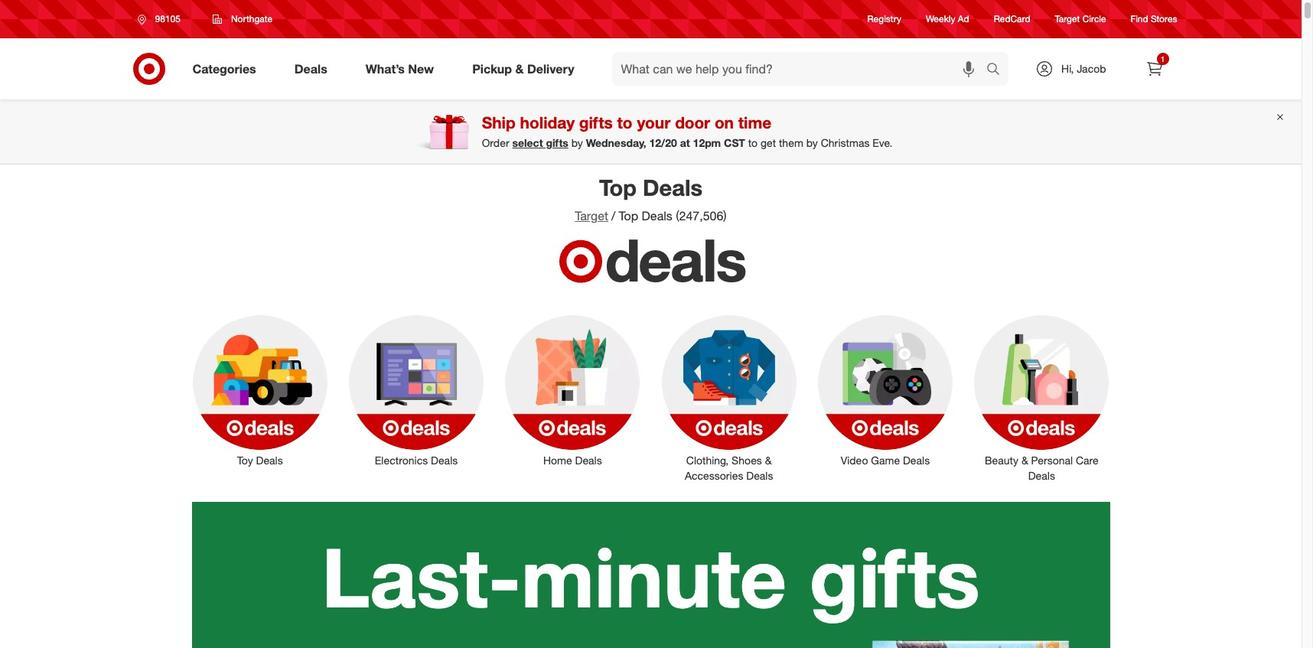 Task type: locate. For each thing, give the bounding box(es) containing it.
toy
[[237, 454, 253, 467]]

0 vertical spatial to
[[617, 113, 633, 133]]

1 by from the left
[[572, 136, 583, 149]]

deals right toy
[[256, 454, 283, 467]]

1 horizontal spatial target
[[1055, 13, 1080, 25]]

deals inside clothing, shoes & accessories deals
[[747, 470, 774, 483]]

deals
[[295, 61, 327, 76], [643, 174, 703, 201], [642, 208, 673, 224], [256, 454, 283, 467], [431, 454, 458, 467], [575, 454, 602, 467], [903, 454, 930, 467], [747, 470, 774, 483], [1029, 470, 1056, 483]]

gifts for minute
[[810, 528, 980, 627]]

target left / on the left top of page
[[575, 208, 609, 224]]

& right pickup
[[516, 61, 524, 76]]

what's new link
[[353, 52, 453, 86]]

gifts
[[579, 113, 613, 133], [546, 136, 569, 149], [810, 528, 980, 627]]

order
[[482, 136, 510, 149]]

1 vertical spatial gifts
[[546, 136, 569, 149]]

deals link
[[281, 52, 347, 86]]

0 vertical spatial gifts
[[579, 113, 613, 133]]

find stores
[[1131, 13, 1178, 25]]

find stores link
[[1131, 13, 1178, 26]]

& right beauty at the right of the page
[[1022, 454, 1029, 467]]

1 vertical spatial top
[[619, 208, 639, 224]]

deals right / on the left top of page
[[642, 208, 673, 224]]

clothing, shoes & accessories deals
[[685, 454, 774, 483]]

1 horizontal spatial gifts
[[579, 113, 613, 133]]

weekly
[[926, 13, 956, 25]]

2 horizontal spatial gifts
[[810, 528, 980, 627]]

0 horizontal spatial target
[[575, 208, 609, 224]]

weekly ad link
[[926, 13, 970, 26]]

1 horizontal spatial by
[[807, 136, 818, 149]]

& right shoes
[[765, 454, 772, 467]]

last minute gifts image
[[192, 502, 1110, 648]]

to
[[617, 113, 633, 133], [748, 136, 758, 149]]

2 by from the left
[[807, 136, 818, 149]]

1 vertical spatial target
[[575, 208, 609, 224]]

last-minute gifts
[[322, 528, 980, 627]]

electronics deals
[[375, 454, 458, 467]]

target inside top deals target / top deals (247,506)
[[575, 208, 609, 224]]

deals right electronics
[[431, 454, 458, 467]]

deals up '(247,506)' on the top right of page
[[643, 174, 703, 201]]

categories link
[[180, 52, 275, 86]]

redcard
[[994, 13, 1031, 25]]

circle
[[1083, 13, 1107, 25]]

target
[[1055, 13, 1080, 25], [575, 208, 609, 224]]

target circle
[[1055, 13, 1107, 25]]

& inside beauty & personal care deals
[[1022, 454, 1029, 467]]

top deals target / top deals (247,506)
[[575, 174, 727, 224]]

to left get
[[748, 136, 758, 149]]

by down "holiday"
[[572, 136, 583, 149]]

beauty
[[985, 454, 1019, 467]]

top right / on the left top of page
[[619, 208, 639, 224]]

0 horizontal spatial by
[[572, 136, 583, 149]]

registry
[[868, 13, 902, 25]]

& for beauty
[[1022, 454, 1029, 467]]

(247,506)
[[676, 208, 727, 224]]

personal
[[1032, 454, 1073, 467]]

& inside clothing, shoes & accessories deals
[[765, 454, 772, 467]]

top
[[599, 174, 637, 201], [619, 208, 639, 224]]

deals down personal
[[1029, 470, 1056, 483]]

pickup & delivery link
[[459, 52, 594, 86]]

new
[[408, 61, 434, 76]]

video game deals link
[[807, 313, 964, 469]]

2 horizontal spatial &
[[1022, 454, 1029, 467]]

toy deals
[[237, 454, 283, 467]]

time
[[739, 113, 772, 133]]

0 horizontal spatial gifts
[[546, 136, 569, 149]]

2 vertical spatial gifts
[[810, 528, 980, 627]]

&
[[516, 61, 524, 76], [765, 454, 772, 467], [1022, 454, 1029, 467]]

electronics
[[375, 454, 428, 467]]

last-
[[322, 528, 522, 627]]

stores
[[1151, 13, 1178, 25]]

to up wednesday,
[[617, 113, 633, 133]]

home
[[543, 454, 572, 467]]

by right them on the right
[[807, 136, 818, 149]]

shoes
[[732, 454, 762, 467]]

0 horizontal spatial &
[[516, 61, 524, 76]]

target left circle
[[1055, 13, 1080, 25]]

deals down shoes
[[747, 470, 774, 483]]

deals right game
[[903, 454, 930, 467]]

target image
[[556, 236, 605, 286]]

clothing,
[[687, 454, 729, 467]]

top up / on the left top of page
[[599, 174, 637, 201]]

what's new
[[366, 61, 434, 76]]

find
[[1131, 13, 1149, 25]]

0 horizontal spatial to
[[617, 113, 633, 133]]

deals left what's
[[295, 61, 327, 76]]

1 horizontal spatial &
[[765, 454, 772, 467]]

at
[[680, 136, 690, 149]]

cst
[[724, 136, 745, 149]]

1 horizontal spatial to
[[748, 136, 758, 149]]

/
[[612, 208, 616, 224]]

by
[[572, 136, 583, 149], [807, 136, 818, 149]]



Task type: vqa. For each thing, say whether or not it's contained in the screenshot.
"Pickup" within Order Pickup Ready within 2 hours at Columbia Change store
no



Task type: describe. For each thing, give the bounding box(es) containing it.
them
[[779, 136, 804, 149]]

home deals
[[543, 454, 602, 467]]

1
[[1161, 54, 1165, 64]]

eve.
[[873, 136, 893, 149]]

christmas
[[821, 136, 870, 149]]

deals
[[605, 224, 746, 295]]

beauty & personal care deals link
[[964, 313, 1120, 484]]

door
[[675, 113, 711, 133]]

on
[[715, 113, 734, 133]]

pickup
[[472, 61, 512, 76]]

electronics deals link
[[338, 313, 495, 469]]

gifts for holiday
[[579, 113, 613, 133]]

ad
[[958, 13, 970, 25]]

12pm
[[693, 136, 721, 149]]

care
[[1076, 454, 1099, 467]]

ship holiday gifts to your door on time order select gifts by wednesday, 12/20 at 12pm cst to get them by christmas eve.
[[482, 113, 893, 149]]

weekly ad
[[926, 13, 970, 25]]

ship
[[482, 113, 516, 133]]

deals inside beauty & personal care deals
[[1029, 470, 1056, 483]]

98105
[[155, 13, 181, 24]]

1 link
[[1138, 52, 1172, 86]]

select
[[513, 136, 543, 149]]

search
[[980, 62, 1017, 78]]

accessories
[[685, 470, 744, 483]]

game
[[871, 454, 900, 467]]

get
[[761, 136, 776, 149]]

hi,
[[1062, 62, 1074, 75]]

deals right the home
[[575, 454, 602, 467]]

holiday
[[520, 113, 575, 133]]

what's
[[366, 61, 405, 76]]

0 vertical spatial top
[[599, 174, 637, 201]]

categories
[[193, 61, 256, 76]]

redcard link
[[994, 13, 1031, 26]]

clothing, shoes & accessories deals link
[[651, 313, 807, 484]]

toy deals link
[[182, 313, 338, 469]]

delivery
[[527, 61, 575, 76]]

registry link
[[868, 13, 902, 26]]

hi, jacob
[[1062, 62, 1107, 75]]

wednesday,
[[586, 136, 647, 149]]

target link
[[575, 208, 609, 224]]

98105 button
[[127, 5, 197, 33]]

& for pickup
[[516, 61, 524, 76]]

video
[[841, 454, 868, 467]]

pickup & delivery
[[472, 61, 575, 76]]

What can we help you find? suggestions appear below search field
[[612, 52, 991, 86]]

jacob
[[1077, 62, 1107, 75]]

home deals link
[[495, 313, 651, 469]]

northgate button
[[203, 5, 283, 33]]

beauty & personal care deals
[[985, 454, 1099, 483]]

target circle link
[[1055, 13, 1107, 26]]

video game deals
[[841, 454, 930, 467]]

0 vertical spatial target
[[1055, 13, 1080, 25]]

minute
[[522, 528, 787, 627]]

your
[[637, 113, 671, 133]]

search button
[[980, 52, 1017, 89]]

northgate
[[231, 13, 273, 24]]

1 vertical spatial to
[[748, 136, 758, 149]]

12/20
[[650, 136, 677, 149]]



